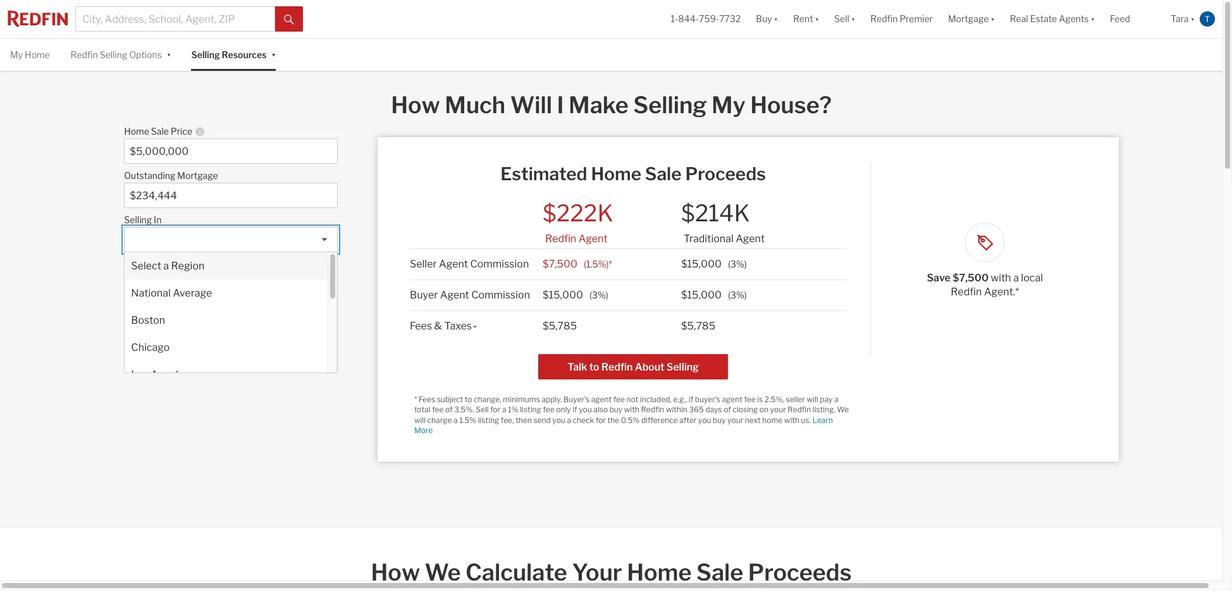 Task type: vqa. For each thing, say whether or not it's contained in the screenshot.
insights
no



Task type: locate. For each thing, give the bounding box(es) containing it.
0 horizontal spatial not
[[205, 319, 221, 331]]

if right e.g.,
[[689, 395, 693, 404]]

1 horizontal spatial calculate
[[466, 558, 567, 586]]

selling inside talk to redfin about selling button
[[667, 361, 699, 373]]

agent right 'seller' on the top of the page
[[439, 258, 468, 270]]

outstanding mortgage
[[124, 170, 218, 181]]

0 horizontal spatial buy
[[610, 405, 623, 415]]

0 horizontal spatial to
[[267, 319, 277, 331]]

fee
[[613, 395, 625, 404], [744, 395, 756, 404], [432, 405, 444, 415], [543, 405, 555, 415]]

1 vertical spatial fees
[[419, 395, 435, 404]]

a
[[163, 260, 169, 272], [1013, 272, 1019, 284], [316, 319, 322, 331], [834, 395, 838, 404], [502, 405, 506, 415], [454, 415, 458, 425], [567, 415, 571, 425]]

1 horizontal spatial *
[[609, 259, 612, 269]]

1 vertical spatial *
[[414, 395, 417, 404]]

0 horizontal spatial *
[[414, 395, 417, 404]]

if down buyer's
[[573, 405, 577, 415]]

0 vertical spatial for
[[490, 405, 501, 415]]

sell down the change,
[[476, 405, 489, 415]]

proceeds
[[685, 163, 766, 185], [243, 280, 288, 292], [748, 558, 852, 586]]

Outstanding Mortgage text field
[[130, 190, 332, 202]]

0 vertical spatial how
[[391, 91, 440, 119]]

charge
[[427, 415, 452, 425]]

buy ▾
[[756, 14, 778, 24]]

you down '365'
[[698, 415, 711, 425]]

1 vertical spatial proceeds
[[243, 280, 288, 292]]

seller agent commission
[[410, 258, 529, 270]]

for down the change,
[[490, 405, 501, 415]]

1 horizontal spatial listing
[[520, 405, 541, 415]]

then
[[516, 415, 532, 425]]

talk to redfin about selling button
[[538, 354, 728, 379]]

premier
[[900, 14, 933, 24]]

0 horizontal spatial if
[[573, 405, 577, 415]]

2 horizontal spatial you
[[698, 415, 711, 425]]

a inside the with a local redfin agent.*
[[1013, 272, 1019, 284]]

selling resources ▾
[[191, 48, 276, 60]]

to inside button
[[589, 361, 599, 373]]

how we calculate your home sale proceeds
[[371, 558, 852, 586]]

1 horizontal spatial of
[[724, 405, 731, 415]]

how
[[391, 91, 440, 119], [371, 558, 420, 586]]

0 horizontal spatial with
[[624, 405, 639, 415]]

not inside * fees subject to change, minimums apply. buyer's agent fee not included, e.g., if buyer's agent fee is 2.5%, seller will pay a total fee of 3.5%. sell for a 1% listing fee only if you also buy with redfin within 365 days of closing on your redfin listing. we will charge a 1.5% listing fee, then send you a check for the 0.5% difference after you buy your next home with us.
[[627, 395, 638, 404]]

a left 1.5%
[[454, 415, 458, 425]]

angeles
[[151, 369, 189, 381]]

2 horizontal spatial with
[[991, 272, 1011, 284]]

change,
[[474, 395, 502, 404]]

$15,000 (3%)
[[681, 258, 747, 270], [543, 289, 608, 301], [681, 289, 747, 301]]

you down only
[[552, 415, 565, 425]]

0 horizontal spatial of
[[445, 405, 453, 415]]

0 horizontal spatial for
[[490, 405, 501, 415]]

will
[[510, 91, 552, 119]]

a left local
[[1013, 272, 1019, 284]]

&
[[434, 320, 442, 332]]

agent right traditional
[[736, 233, 765, 245]]

fee down apply.
[[543, 405, 555, 415]]

resources
[[222, 49, 267, 60]]

0 vertical spatial not
[[205, 319, 221, 331]]

of down "subject"
[[445, 405, 453, 415]]

1 horizontal spatial my
[[712, 91, 746, 119]]

1 horizontal spatial if
[[689, 395, 693, 404]]

sell inside * fees subject to change, minimums apply. buyer's agent fee not included, e.g., if buyer's agent fee is 2.5%, seller will pay a total fee of 3.5%. sell for a 1% listing fee only if you also buy with redfin within 365 days of closing on your redfin listing. we will charge a 1.5% listing fee, then send you a check for the 0.5% difference after you buy your next home with us.
[[476, 405, 489, 415]]

0 horizontal spatial we
[[425, 558, 461, 586]]

local
[[1021, 272, 1043, 284]]

1 horizontal spatial your
[[770, 405, 786, 415]]

is up on
[[757, 395, 763, 404]]

0 vertical spatial is
[[195, 319, 203, 331]]

0 vertical spatial listing
[[520, 405, 541, 415]]

City, Address, School, Agent, ZIP search field
[[75, 6, 275, 32]]

sell ▾
[[834, 14, 855, 24]]

1 vertical spatial buy
[[713, 415, 726, 425]]

1-844-759-7732
[[671, 14, 741, 24]]

*
[[609, 259, 612, 269], [414, 395, 417, 404]]

0 vertical spatial we
[[837, 405, 849, 415]]

redfin right my home
[[71, 49, 98, 60]]

0 horizontal spatial your
[[728, 415, 743, 425]]

1 vertical spatial calculate
[[466, 558, 567, 586]]

0 vertical spatial calculate
[[173, 280, 218, 292]]

1 horizontal spatial agent
[[722, 395, 743, 404]]

not up estimate
[[205, 319, 221, 331]]

0.5%
[[621, 415, 640, 425]]

0 vertical spatial your
[[770, 405, 786, 415]]

844-
[[678, 14, 699, 24]]

0 vertical spatial mortgage
[[948, 14, 989, 24]]

list box containing select a region
[[124, 227, 338, 389]]

selling inside the selling resources ▾
[[191, 49, 220, 60]]

1 horizontal spatial with
[[784, 415, 800, 425]]

(1.5%)
[[584, 259, 609, 269]]

with up "0.5%"
[[624, 405, 639, 415]]

listing left fee,
[[478, 415, 499, 425]]

0 vertical spatial commission
[[470, 258, 529, 270]]

▾ right options
[[167, 48, 171, 59]]

we inside * fees subject to change, minimums apply. buyer's agent fee not included, e.g., if buyer's agent fee is 2.5%, seller will pay a total fee of 3.5%. sell for a 1% listing fee only if you also buy with redfin within 365 days of closing on your redfin listing. we will charge a 1.5% listing fee, then send you a check for the 0.5% difference after you buy your next home with us.
[[837, 405, 849, 415]]

commission up buyer agent commission
[[470, 258, 529, 270]]

feed
[[1110, 14, 1130, 24]]

▾ left real
[[991, 14, 995, 24]]

mortgage ▾ button
[[948, 0, 995, 38]]

2 agent from the left
[[722, 395, 743, 404]]

$222k
[[543, 199, 613, 227]]

fee up closing
[[744, 395, 756, 404]]

a right select
[[163, 260, 169, 272]]

of right days at bottom right
[[724, 405, 731, 415]]

i
[[557, 91, 564, 119]]

1 vertical spatial mortgage
[[177, 170, 218, 181]]

1 vertical spatial will
[[414, 415, 426, 425]]

a right replace
[[316, 319, 322, 331]]

not up "0.5%"
[[627, 395, 638, 404]]

to right the talk
[[589, 361, 599, 373]]

check
[[573, 415, 594, 425]]

$7,500 left (1.5%)
[[543, 258, 578, 270]]

is
[[195, 319, 203, 331], [757, 395, 763, 404]]

seller
[[786, 395, 805, 404]]

your
[[572, 558, 622, 586]]

▾
[[774, 14, 778, 24], [815, 14, 819, 24], [851, 14, 855, 24], [991, 14, 995, 24], [1091, 14, 1095, 24], [1191, 14, 1195, 24], [167, 48, 171, 59], [272, 48, 276, 59]]

with up the agent.*
[[991, 272, 1011, 284]]

traditional
[[684, 233, 734, 245]]

1 vertical spatial sell
[[476, 405, 489, 415]]

listing
[[520, 405, 541, 415], [478, 415, 499, 425]]

buy down days at bottom right
[[713, 415, 726, 425]]

0 vertical spatial buy
[[610, 405, 623, 415]]

1 horizontal spatial buy
[[713, 415, 726, 425]]

0 vertical spatial sell
[[834, 14, 849, 24]]

1 vertical spatial commission
[[471, 289, 530, 301]]

1 agent from the left
[[591, 395, 612, 404]]

0 horizontal spatial is
[[195, 319, 203, 331]]

outstanding mortgage element
[[124, 164, 331, 183]]

0 horizontal spatial sell
[[476, 405, 489, 415]]

0 horizontal spatial mortgage
[[177, 170, 218, 181]]

1 vertical spatial not
[[627, 395, 638, 404]]

commission
[[470, 258, 529, 270], [471, 289, 530, 301]]

calculate inside button
[[173, 280, 218, 292]]

1 horizontal spatial to
[[465, 395, 472, 404]]

submit search image
[[284, 14, 294, 25]]

0 vertical spatial to
[[267, 319, 277, 331]]

$7,500
[[543, 258, 578, 270], [953, 272, 989, 284]]

0 horizontal spatial $7,500
[[543, 258, 578, 270]]

$7,500 right the save
[[953, 272, 989, 284]]

you up check
[[579, 405, 592, 415]]

1 horizontal spatial not
[[627, 395, 638, 404]]

* up the total
[[414, 395, 417, 404]]

redfin up $7,500 (1.5%) *
[[545, 233, 576, 245]]

redfin inside redfin selling options ▾
[[71, 49, 98, 60]]

select a region
[[131, 260, 205, 272]]

redfin inside button
[[601, 361, 633, 373]]

buyer's
[[695, 395, 720, 404]]

with
[[991, 272, 1011, 284], [624, 405, 639, 415], [784, 415, 800, 425]]

to
[[267, 319, 277, 331], [589, 361, 599, 373], [465, 395, 472, 404]]

1 vertical spatial $7,500
[[953, 272, 989, 284]]

* down $222k redfin agent
[[609, 259, 612, 269]]

list box
[[124, 227, 338, 389]]

1 horizontal spatial mortgage
[[948, 14, 989, 24]]

mortgage up outstanding mortgage text box
[[177, 170, 218, 181]]

not
[[205, 319, 221, 331], [627, 395, 638, 404]]

we
[[837, 405, 849, 415], [425, 558, 461, 586]]

0 vertical spatial proceeds
[[685, 163, 766, 185]]

1 vertical spatial to
[[589, 361, 599, 373]]

your down closing
[[728, 415, 743, 425]]

1 horizontal spatial for
[[596, 415, 606, 425]]

(3%)
[[728, 259, 747, 269], [590, 290, 608, 300], [728, 290, 747, 300]]

to up 3.5%.
[[465, 395, 472, 404]]

0 horizontal spatial agent
[[591, 395, 612, 404]]

your down the 2.5%,
[[770, 405, 786, 415]]

$15,000 (3%) for $15,000
[[681, 289, 747, 301]]

talk
[[568, 361, 587, 373]]

▾ right 'resources'
[[272, 48, 276, 59]]

redfin left about
[[601, 361, 633, 373]]

on
[[760, 405, 769, 415]]

fees up the total
[[419, 395, 435, 404]]

fee up charge
[[432, 405, 444, 415]]

days
[[706, 405, 722, 415]]

1 vertical spatial how
[[371, 558, 420, 586]]

is up estimate
[[195, 319, 203, 331]]

will down the total
[[414, 415, 426, 425]]

redfin down save $7,500 at the right top of page
[[951, 286, 982, 298]]

agent up 'also'
[[591, 395, 612, 404]]

a left 1%
[[502, 405, 506, 415]]

professional
[[124, 333, 182, 345]]

estate
[[1030, 14, 1057, 24]]

agent
[[579, 233, 608, 245], [736, 233, 765, 245], [439, 258, 468, 270], [440, 289, 469, 301]]

0 horizontal spatial calculate
[[173, 280, 218, 292]]

agent up closing
[[722, 395, 743, 404]]

if
[[689, 395, 693, 404], [573, 405, 577, 415]]

0 vertical spatial with
[[991, 272, 1011, 284]]

0 vertical spatial my
[[10, 49, 23, 60]]

will
[[807, 395, 818, 404], [414, 415, 426, 425]]

1 horizontal spatial $5,785
[[681, 320, 716, 332]]

0 horizontal spatial will
[[414, 415, 426, 425]]

buy
[[610, 405, 623, 415], [713, 415, 726, 425]]

2 horizontal spatial to
[[589, 361, 599, 373]]

0 vertical spatial $7,500
[[543, 258, 578, 270]]

with left the us.
[[784, 415, 800, 425]]

dialog containing select a region
[[124, 252, 338, 389]]

sell right rent ▾
[[834, 14, 849, 24]]

▾ inside redfin selling options ▾
[[167, 48, 171, 59]]

redfin left premier
[[871, 14, 898, 24]]

home
[[762, 415, 783, 425]]

mortgage left real
[[948, 14, 989, 24]]

▾ right rent
[[815, 14, 819, 24]]

0 vertical spatial *
[[609, 259, 612, 269]]

1 horizontal spatial you
[[579, 405, 592, 415]]

los
[[131, 369, 149, 381]]

1 horizontal spatial will
[[807, 395, 818, 404]]

1 horizontal spatial is
[[757, 395, 763, 404]]

is inside * fees subject to change, minimums apply. buyer's agent fee not included, e.g., if buyer's agent fee is 2.5%, seller will pay a total fee of 3.5%. sell for a 1% listing fee only if you also buy with redfin within 365 days of closing on your redfin listing. we will charge a 1.5% listing fee, then send you a check for the 0.5% difference after you buy your next home with us.
[[757, 395, 763, 404]]

agent up (1.5%)
[[579, 233, 608, 245]]

0 horizontal spatial you
[[552, 415, 565, 425]]

real
[[1010, 14, 1028, 24]]

redfin inside $222k redfin agent
[[545, 233, 576, 245]]

0 vertical spatial if
[[689, 395, 693, 404]]

listing up the then
[[520, 405, 541, 415]]

feed button
[[1103, 0, 1163, 38]]

your
[[770, 405, 786, 415], [728, 415, 743, 425]]

1 vertical spatial we
[[425, 558, 461, 586]]

price
[[171, 126, 192, 137]]

0 horizontal spatial $5,785
[[543, 320, 577, 332]]

selling inside redfin selling options ▾
[[100, 49, 127, 60]]

calculate
[[173, 280, 218, 292], [466, 558, 567, 586]]

fees left &
[[410, 320, 432, 332]]

much
[[445, 91, 506, 119]]

estimated
[[501, 163, 587, 185]]

more
[[414, 426, 433, 435]]

1 vertical spatial listing
[[478, 415, 499, 425]]

proceeds inside calculate sale proceeds button
[[243, 280, 288, 292]]

dialog
[[124, 252, 338, 389]]

1 vertical spatial is
[[757, 395, 763, 404]]

1 horizontal spatial sell
[[834, 14, 849, 24]]

1 horizontal spatial we
[[837, 405, 849, 415]]

will left pay
[[807, 395, 818, 404]]

to left replace
[[267, 319, 277, 331]]

user photo image
[[1200, 11, 1215, 27]]

2 vertical spatial to
[[465, 395, 472, 404]]

for down 'also'
[[596, 415, 606, 425]]

selling inside selling in 'element'
[[124, 215, 152, 225]]

commission down seller agent commission
[[471, 289, 530, 301]]

tara ▾
[[1171, 14, 1195, 24]]

a down only
[[567, 415, 571, 425]]

mortgage
[[948, 14, 989, 24], [177, 170, 218, 181]]

fee up the
[[613, 395, 625, 404]]

how for how much will i make selling my house?
[[391, 91, 440, 119]]

national average
[[131, 287, 212, 299]]

you
[[579, 405, 592, 415], [552, 415, 565, 425], [698, 415, 711, 425]]

▾ right tara
[[1191, 14, 1195, 24]]

rent ▾ button
[[786, 0, 827, 38]]

buy up the
[[610, 405, 623, 415]]



Task type: describe. For each thing, give the bounding box(es) containing it.
buyer's
[[564, 395, 590, 404]]

▾ inside the selling resources ▾
[[272, 48, 276, 59]]

1 vertical spatial for
[[596, 415, 606, 425]]

2 of from the left
[[724, 405, 731, 415]]

$15,000 for $15,000
[[681, 289, 722, 301]]

estimate
[[184, 333, 226, 345]]

$15,000 for $7,500
[[681, 258, 722, 270]]

with inside the with a local redfin agent.*
[[991, 272, 1011, 284]]

how for how we calculate your home sale proceeds
[[371, 558, 420, 586]]

to inside * fees subject to change, minimums apply. buyer's agent fee not included, e.g., if buyer's agent fee is 2.5%, seller will pay a total fee of 3.5%. sell for a 1% listing fee only if you also buy with redfin within 365 days of closing on your redfin listing. we will charge a 1.5% listing fee, then send you a check for the 0.5% difference after you buy your next home with us.
[[465, 395, 472, 404]]

real estate agents ▾ button
[[1003, 0, 1103, 38]]

learn more link
[[414, 415, 833, 435]]

redfin selling options link
[[71, 39, 162, 71]]

commission for buyer agent commission
[[471, 289, 530, 301]]

apply.
[[542, 395, 562, 404]]

home sale price
[[124, 126, 192, 137]]

real estate agents ▾ link
[[1010, 0, 1095, 38]]

real estate agents ▾
[[1010, 14, 1095, 24]]

e.g.,
[[673, 395, 687, 404]]

learn
[[813, 415, 833, 425]]

mortgage ▾ button
[[941, 0, 1003, 38]]

closing
[[733, 405, 758, 415]]

mortgage inside outstanding mortgage element
[[177, 170, 218, 181]]

only
[[556, 405, 571, 415]]

save
[[927, 272, 951, 284]]

1 of from the left
[[445, 405, 453, 415]]

my home link
[[10, 39, 50, 71]]

2.5%,
[[765, 395, 784, 404]]

average
[[173, 287, 212, 299]]

sell ▾ button
[[834, 0, 855, 38]]

select
[[131, 260, 161, 272]]

1 vertical spatial your
[[728, 415, 743, 425]]

buy ▾ button
[[749, 0, 786, 38]]

1 horizontal spatial $7,500
[[953, 272, 989, 284]]

options
[[129, 49, 162, 60]]

redfin down included,
[[641, 405, 664, 415]]

759-
[[699, 14, 719, 24]]

difference
[[641, 415, 678, 425]]

this calculator is not intended to replace a professional estimate
[[124, 319, 322, 345]]

commission for seller agent commission
[[470, 258, 529, 270]]

send
[[534, 415, 551, 425]]

sell ▾ button
[[827, 0, 863, 38]]

redfin inside the with a local redfin agent.*
[[951, 286, 982, 298]]

redfin down the seller
[[788, 405, 811, 415]]

0 horizontal spatial listing
[[478, 415, 499, 425]]

boston
[[131, 315, 165, 327]]

fees & taxes
[[410, 320, 472, 332]]

2 vertical spatial proceeds
[[748, 558, 852, 586]]

outstanding
[[124, 170, 175, 181]]

calculate sale proceeds
[[173, 280, 288, 292]]

$214k
[[681, 199, 750, 227]]

minimums
[[503, 395, 540, 404]]

in
[[154, 215, 162, 225]]

buy ▾ button
[[756, 0, 778, 38]]

buy
[[756, 14, 772, 24]]

redfin premier button
[[863, 0, 941, 38]]

1 vertical spatial my
[[712, 91, 746, 119]]

tara
[[1171, 14, 1189, 24]]

2 $5,785 from the left
[[681, 320, 716, 332]]

3.5%.
[[454, 405, 474, 415]]

(3%) for $15,000
[[728, 290, 747, 300]]

how much will i make selling my house?
[[391, 91, 832, 119]]

rent
[[793, 14, 813, 24]]

agent.*
[[984, 286, 1019, 298]]

replace
[[279, 319, 314, 331]]

us.
[[801, 415, 811, 425]]

▾ right buy
[[774, 14, 778, 24]]

1-844-759-7732 link
[[671, 14, 741, 24]]

redfin inside "button"
[[871, 14, 898, 24]]

2 vertical spatial with
[[784, 415, 800, 425]]

make
[[569, 91, 629, 119]]

is inside 'this calculator is not intended to replace a professional estimate'
[[195, 319, 203, 331]]

pay
[[820, 395, 833, 404]]

1-
[[671, 14, 678, 24]]

agent inside $214k traditional agent
[[736, 233, 765, 245]]

1.5%
[[459, 415, 476, 425]]

about
[[635, 361, 665, 373]]

house?
[[750, 91, 832, 119]]

national
[[131, 287, 171, 299]]

1 vertical spatial if
[[573, 405, 577, 415]]

agent inside $222k redfin agent
[[579, 233, 608, 245]]

1 $5,785 from the left
[[543, 320, 577, 332]]

rent ▾
[[793, 14, 819, 24]]

redfin selling options ▾
[[71, 48, 171, 60]]

mortgage inside mortgage ▾ dropdown button
[[948, 14, 989, 24]]

los angeles
[[131, 369, 189, 381]]

Home Sale Price text field
[[130, 146, 332, 158]]

selling in element
[[124, 208, 331, 227]]

sell inside dropdown button
[[834, 14, 849, 24]]

listing.
[[813, 405, 836, 415]]

(3%) for $7,500
[[728, 259, 747, 269]]

agent right the buyer
[[440, 289, 469, 301]]

buyer agent commission
[[410, 289, 530, 301]]

* fees subject to change, minimums apply. buyer's agent fee not included, e.g., if buyer's agent fee is 2.5%, seller will pay a total fee of 3.5%. sell for a 1% listing fee only if you also buy with redfin within 365 days of closing on your redfin listing. we will charge a 1.5% listing fee, then send you a check for the 0.5% difference after you buy your next home with us.
[[414, 395, 849, 425]]

fees inside * fees subject to change, minimums apply. buyer's agent fee not included, e.g., if buyer's agent fee is 2.5%, seller will pay a total fee of 3.5%. sell for a 1% listing fee only if you also buy with redfin within 365 days of closing on your redfin listing. we will charge a 1.5% listing fee, then send you a check for the 0.5% difference after you buy your next home with us.
[[419, 395, 435, 404]]

sale inside calculate sale proceeds button
[[220, 280, 241, 292]]

$15,000 (3%) for $7,500
[[681, 258, 747, 270]]

0 vertical spatial fees
[[410, 320, 432, 332]]

a right pay
[[834, 395, 838, 404]]

7732
[[719, 14, 741, 24]]

$222k redfin agent
[[543, 199, 613, 245]]

▾ right rent ▾
[[851, 14, 855, 24]]

not inside 'this calculator is not intended to replace a professional estimate'
[[205, 319, 221, 331]]

after
[[680, 415, 697, 425]]

intended
[[223, 319, 265, 331]]

next
[[745, 415, 761, 425]]

professional estimate link
[[124, 333, 226, 345]]

total
[[414, 405, 431, 415]]

chicago
[[131, 342, 170, 354]]

a inside 'this calculator is not intended to replace a professional estimate'
[[316, 319, 322, 331]]

0 vertical spatial will
[[807, 395, 818, 404]]

0 horizontal spatial my
[[10, 49, 23, 60]]

save $7,500
[[927, 272, 991, 284]]

talk to redfin about selling
[[568, 361, 699, 373]]

selling resources link
[[191, 39, 267, 71]]

* inside $7,500 (1.5%) *
[[609, 259, 612, 269]]

included,
[[640, 395, 672, 404]]

to inside 'this calculator is not intended to replace a professional estimate'
[[267, 319, 277, 331]]

seller
[[410, 258, 437, 270]]

agents
[[1059, 14, 1089, 24]]

* inside * fees subject to change, minimums apply. buyer's agent fee not included, e.g., if buyer's agent fee is 2.5%, seller will pay a total fee of 3.5%. sell for a 1% listing fee only if you also buy with redfin within 365 days of closing on your redfin listing. we will charge a 1.5% listing fee, then send you a check for the 0.5% difference after you buy your next home with us.
[[414, 395, 417, 404]]

taxes
[[444, 320, 472, 332]]

a inside list box
[[163, 260, 169, 272]]

within
[[666, 405, 688, 415]]

subject
[[437, 395, 463, 404]]

▾ right agents
[[1091, 14, 1095, 24]]

the
[[608, 415, 619, 425]]

selling in
[[124, 215, 162, 225]]

fee,
[[501, 415, 514, 425]]

this
[[124, 319, 144, 331]]

1 vertical spatial with
[[624, 405, 639, 415]]



